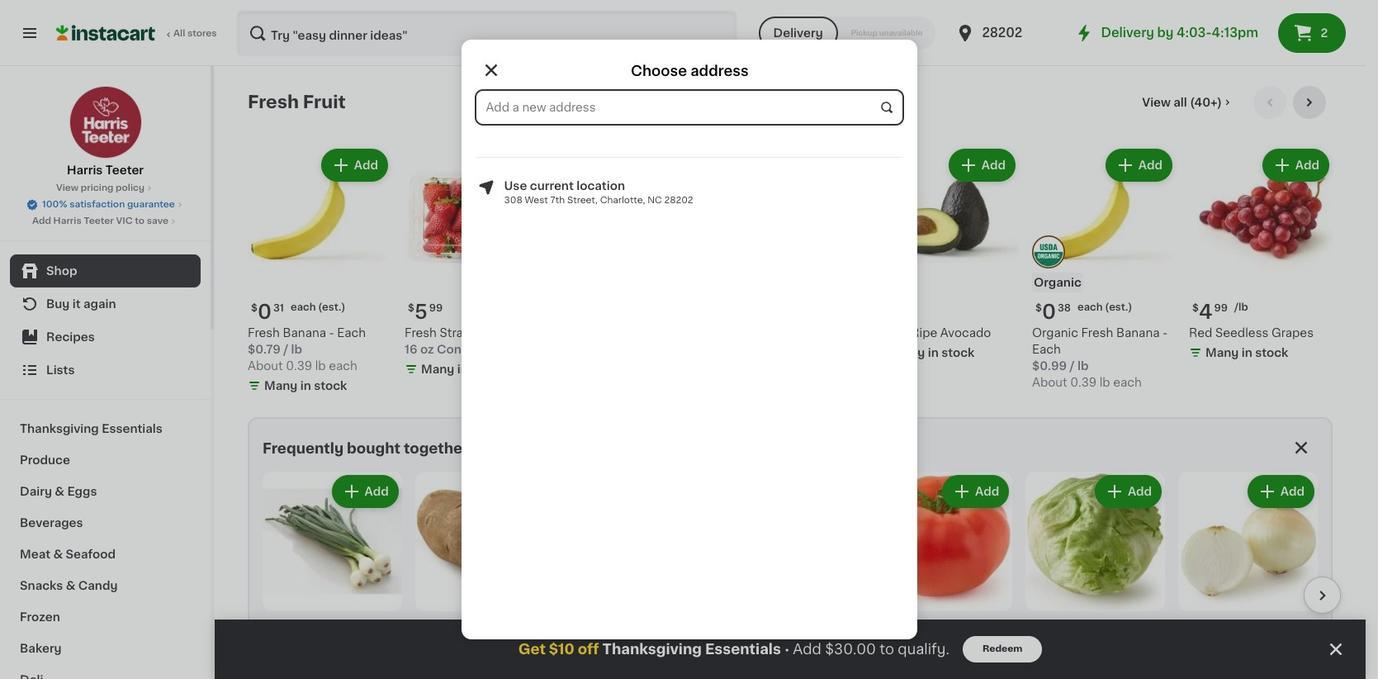 Task type: vqa. For each thing, say whether or not it's contained in the screenshot.
"Snacks"
yes



Task type: locate. For each thing, give the bounding box(es) containing it.
0 horizontal spatial banana
[[283, 327, 326, 339]]

0 vertical spatial item carousel region
[[248, 86, 1333, 404]]

99 left /lb
[[1215, 303, 1228, 313]]

large for tomatoes
[[874, 649, 906, 661]]

0 for $ 0 31
[[258, 302, 272, 321]]

each right 38
[[1078, 302, 1103, 312]]

1 horizontal spatial view
[[1143, 97, 1171, 108]]

item carousel region inside section
[[263, 465, 1342, 679]]

view up 100%
[[56, 183, 79, 192]]

16
[[405, 344, 418, 355]]

0 left 38
[[1042, 302, 1057, 321]]

2 button
[[1279, 13, 1347, 53]]

1 vertical spatial to
[[880, 643, 895, 656]]

view for view all (40+)
[[1143, 97, 1171, 108]]

/ inside organic fresh banana - each $0.99 / lb about 0.39 lb each
[[1070, 360, 1075, 372]]

each inside organic fresh banana - each $0.99 / lb about 0.39 lb each
[[1114, 377, 1142, 388]]

thanksgiving down 94
[[603, 643, 702, 656]]

in down ripe
[[928, 347, 939, 359]]

0 left 94
[[578, 624, 592, 643]]

- down $0.38 each (estimated) element
[[1163, 327, 1168, 339]]

$ inside $ 4 99
[[1193, 303, 1199, 313]]

large for many
[[876, 327, 909, 339]]

99 up ripe
[[900, 303, 914, 313]]

many in stock down red seedless grapes
[[1206, 347, 1289, 359]]

1 vertical spatial 4
[[731, 624, 744, 643]]

1 vertical spatial thanksgiving
[[603, 643, 702, 656]]

$ for $ 1 iceberg lettuce
[[1030, 625, 1036, 635]]

2 banana from the left
[[1117, 327, 1160, 339]]

add button
[[323, 150, 387, 180], [951, 150, 1015, 180], [1108, 150, 1171, 180], [1265, 150, 1328, 180], [333, 477, 397, 506], [944, 477, 1008, 506], [1097, 477, 1161, 506], [1250, 477, 1314, 506]]

bought
[[347, 442, 401, 455]]

4:13pm
[[1212, 26, 1259, 39]]

thanksgiving up produce
[[20, 423, 99, 435]]

/ right "$0.79"
[[283, 344, 288, 355]]

sweet potato
[[568, 649, 646, 661]]

organic up 38
[[1034, 277, 1082, 288]]

1 vertical spatial essentials
[[705, 643, 781, 656]]

1 horizontal spatial 2
[[1321, 27, 1329, 39]]

1 horizontal spatial -
[[1163, 327, 1168, 339]]

(est.) inside $0.38 each (estimated) element
[[1106, 302, 1133, 312]]

each up $0.99
[[1033, 344, 1061, 355]]

fresh
[[248, 93, 299, 111], [248, 327, 280, 339], [405, 327, 437, 339], [1082, 327, 1114, 339]]

0 vertical spatial each
[[337, 327, 366, 339]]

1 horizontal spatial banana
[[1117, 327, 1160, 339]]

each for $0.80 each (estimated) element
[[461, 624, 487, 634]]

each (est.) inside $2.10 each (estimated) element
[[915, 624, 970, 634]]

$ 5 99
[[408, 302, 443, 321]]

recipes
[[46, 331, 95, 343]]

each (est.) right 31
[[291, 302, 346, 312]]

large left ripe
[[876, 327, 909, 339]]

0.39 down $0.31 each (estimated) "element"
[[286, 360, 312, 372]]

$ for $ 5 99
[[408, 303, 415, 313]]

0 horizontal spatial 28202
[[665, 196, 694, 205]]

$ left /lb
[[1193, 303, 1199, 313]]

meat & seafood
[[20, 549, 116, 560]]

& left eggs
[[55, 486, 64, 497]]

product group containing 1
[[1026, 472, 1166, 679]]

100%
[[42, 200, 67, 209]]

each (est.) right 80
[[461, 624, 516, 634]]

0 vertical spatial 2
[[1321, 27, 1329, 39]]

$ inside $ 0 38
[[1036, 303, 1042, 313]]

eggs
[[67, 486, 97, 497]]

0 vertical spatial organic
[[1034, 277, 1082, 288]]

stock down fresh banana - each $0.79 / lb about 0.39 lb each
[[314, 380, 347, 392]]

main content
[[215, 66, 1366, 679]]

delivery by 4:03-4:13pm
[[1102, 26, 1259, 39]]

large ripe avocado many in stock
[[876, 327, 992, 359]]

0.39
[[286, 360, 312, 372], [1071, 377, 1097, 388]]

delivery inside 'button'
[[774, 27, 823, 39]]

each (est.) up "qualify."
[[915, 624, 970, 634]]

large inside large ripe avocado many in stock
[[876, 327, 909, 339]]

product group containing 2
[[874, 472, 1013, 679]]

1 vertical spatial about
[[1033, 377, 1068, 388]]

2 for 2 10
[[883, 624, 896, 643]]

about down $0.99
[[1033, 377, 1068, 388]]

2 for 2
[[1321, 27, 1329, 39]]

1 vertical spatial 28202
[[665, 196, 694, 205]]

0 horizontal spatial view
[[56, 183, 79, 192]]

save
[[147, 216, 169, 226]]

view
[[1143, 97, 1171, 108], [56, 183, 79, 192]]

add harris teeter vic to save link
[[32, 215, 178, 228]]

1 horizontal spatial many in stock
[[421, 364, 504, 375]]

- down $0.31 each (estimated) "element"
[[329, 327, 334, 339]]

1 horizontal spatial each
[[1033, 344, 1061, 355]]

&
[[55, 486, 64, 497], [53, 549, 63, 560], [66, 580, 76, 592]]

many down ripe
[[892, 347, 926, 359]]

all stores
[[173, 29, 217, 38]]

0 horizontal spatial essentials
[[102, 423, 163, 435]]

(est.)
[[318, 302, 346, 312], [1106, 302, 1133, 312], [489, 624, 516, 634], [943, 624, 970, 634]]

product group
[[248, 145, 392, 397], [405, 145, 549, 381], [562, 145, 706, 364], [719, 145, 862, 373], [876, 145, 1019, 364], [1033, 145, 1176, 391], [1190, 145, 1333, 364], [263, 472, 402, 679], [874, 472, 1013, 679], [1026, 472, 1166, 679], [1179, 472, 1319, 679]]

$0.80 each (estimated) element
[[415, 618, 555, 647]]

red inside large red beefsteak tomatoes
[[909, 649, 933, 661]]

4 organicgirl baby greens + crunch!
[[721, 624, 823, 677]]

0 horizontal spatial many in stock
[[264, 380, 347, 392]]

fresh for fresh fruit
[[248, 93, 299, 111]]

view inside popup button
[[1143, 97, 1171, 108]]

fresh down $0.38 each (estimated) element
[[1082, 327, 1114, 339]]

each right 31
[[291, 302, 316, 312]]

99
[[429, 303, 443, 313], [900, 303, 914, 313], [1215, 303, 1228, 313]]

1 vertical spatial 2
[[883, 624, 896, 643]]

1 - from the left
[[329, 327, 334, 339]]

in down fresh banana - each $0.79 / lb about 0.39 lb each
[[300, 380, 311, 392]]

0 horizontal spatial thanksgiving
[[20, 423, 99, 435]]

each
[[291, 302, 316, 312], [1078, 302, 1103, 312], [329, 360, 358, 372], [1114, 377, 1142, 388], [461, 624, 487, 634], [915, 624, 941, 634]]

fresh banana - each $0.79 / lb about 0.39 lb each
[[248, 327, 366, 372]]

/ inside fresh banana - each $0.79 / lb about 0.39 lb each
[[283, 344, 288, 355]]

lb down $0.38 each (estimated) element
[[1100, 377, 1111, 388]]

(est.) up organic fresh banana - each $0.99 / lb about 0.39 lb each
[[1106, 302, 1133, 312]]

to up tomatoes
[[880, 643, 895, 656]]

1 99 from the left
[[429, 303, 443, 313]]

many down "$0.79"
[[264, 380, 298, 392]]

0 for $ 0 94
[[578, 624, 592, 643]]

organic down $ 0 38
[[1033, 327, 1079, 339]]

essentials up produce link
[[102, 423, 163, 435]]

(est.) up beefsteak
[[943, 624, 970, 634]]

banana down $0.38 each (estimated) element
[[1117, 327, 1160, 339]]

section
[[248, 417, 1342, 679]]

28202 button
[[956, 10, 1055, 56]]

0 vertical spatial 0.39
[[286, 360, 312, 372]]

99 inside $ 4 99
[[1215, 303, 1228, 313]]

stock down avocado
[[942, 347, 975, 359]]

$ up 16 at the bottom
[[408, 303, 415, 313]]

each down $0.38 each (estimated) element
[[1114, 377, 1142, 388]]

delivery button
[[759, 17, 838, 50]]

0 inside section
[[578, 624, 592, 643]]

to inside add harris teeter vic to save link
[[135, 216, 145, 226]]

2 horizontal spatial many in stock
[[1206, 347, 1289, 359]]

1 vertical spatial large
[[874, 649, 906, 661]]

policy
[[116, 183, 145, 192]]

1 vertical spatial item carousel region
[[263, 465, 1342, 679]]

1 vertical spatial view
[[56, 183, 79, 192]]

organic
[[1034, 277, 1082, 288], [1033, 327, 1079, 339]]

0 horizontal spatial 4
[[731, 624, 744, 643]]

0 vertical spatial &
[[55, 486, 64, 497]]

1 vertical spatial organic
[[1033, 327, 1079, 339]]

strawberries
[[440, 327, 513, 339]]

$
[[251, 303, 258, 313], [408, 303, 415, 313], [1036, 303, 1042, 313], [1193, 303, 1199, 313], [571, 625, 578, 635], [1030, 625, 1036, 635]]

& inside snacks & candy link
[[66, 580, 76, 592]]

31
[[273, 303, 284, 313]]

qualify.
[[898, 643, 950, 656]]

item carousel region
[[248, 86, 1333, 404], [263, 465, 1342, 679]]

fresh left fruit on the top left of the page
[[248, 93, 299, 111]]

None search field
[[236, 10, 737, 56]]

$ 0 94
[[571, 624, 607, 643]]

1 horizontal spatial about
[[1033, 377, 1068, 388]]

1 horizontal spatial essentials
[[705, 643, 781, 656]]

(est.) inside $2.10 each (estimated) element
[[943, 624, 970, 634]]

38
[[1058, 303, 1072, 313]]

0 horizontal spatial each
[[337, 327, 366, 339]]

2 10
[[883, 624, 909, 643]]

lb right $0.99
[[1078, 360, 1089, 372]]

many in stock
[[1206, 347, 1289, 359], [421, 364, 504, 375], [264, 380, 347, 392]]

1 vertical spatial many in stock
[[421, 364, 504, 375]]

0 vertical spatial view
[[1143, 97, 1171, 108]]

$ inside $ 0 94
[[571, 625, 578, 635]]

1 banana from the left
[[283, 327, 326, 339]]

product group containing 5
[[405, 145, 549, 381]]

fresh up "$0.79"
[[248, 327, 280, 339]]

section containing 0
[[248, 417, 1342, 679]]

0 horizontal spatial to
[[135, 216, 145, 226]]

$ left 38
[[1036, 303, 1042, 313]]

0 horizontal spatial delivery
[[774, 27, 823, 39]]

produce
[[20, 454, 70, 466]]

about down "$0.79"
[[248, 360, 283, 372]]

1 horizontal spatial 28202
[[983, 26, 1023, 39]]

teeter
[[106, 164, 144, 176], [84, 216, 114, 226]]

- inside organic fresh banana - each $0.99 / lb about 0.39 lb each
[[1163, 327, 1168, 339]]

essentials
[[102, 423, 163, 435], [705, 643, 781, 656]]

all stores link
[[56, 10, 218, 56]]

$ inside $ 1 iceberg lettuce
[[1030, 625, 1036, 635]]

0 inside "element"
[[258, 302, 272, 321]]

each for $0.38 each (estimated) element
[[1078, 302, 1103, 312]]

organic for organic fresh banana - each $0.99 / lb about 0.39 lb each
[[1033, 327, 1079, 339]]

buy
[[46, 298, 70, 310]]

seafood
[[66, 549, 116, 560]]

2 horizontal spatial 99
[[1215, 303, 1228, 313]]

1 horizontal spatial 99
[[900, 303, 914, 313]]

each (est.) inside $0.80 each (estimated) element
[[461, 624, 516, 634]]

red up tomatoes
[[909, 649, 933, 661]]

1 horizontal spatial 0.39
[[1071, 377, 1097, 388]]

meat
[[20, 549, 50, 560]]

0 horizontal spatial 0.39
[[286, 360, 312, 372]]

many in stock down container on the bottom of page
[[421, 364, 504, 375]]

1 vertical spatial 0.39
[[1071, 377, 1097, 388]]

fresh inside fresh banana - each $0.79 / lb about 0.39 lb each
[[248, 327, 280, 339]]

0 horizontal spatial 0
[[258, 302, 272, 321]]

each down $0.31 each (estimated) "element"
[[329, 360, 358, 372]]

each for $2.10 each (estimated) element
[[915, 624, 941, 634]]

0 vertical spatial 28202
[[983, 26, 1023, 39]]

buy it again link
[[10, 287, 201, 321]]

0 horizontal spatial -
[[329, 327, 334, 339]]

section inside main content
[[248, 417, 1342, 679]]

main content containing 0
[[215, 66, 1366, 679]]

& inside meat & seafood link
[[53, 549, 63, 560]]

2 inside button
[[1321, 27, 1329, 39]]

add button for fresh banana - each
[[323, 150, 387, 180]]

-
[[329, 327, 334, 339], [1163, 327, 1168, 339]]

4 up organicgirl
[[731, 624, 744, 643]]

each for $0.31 each (estimated) "element"
[[291, 302, 316, 312]]

0 horizontal spatial about
[[248, 360, 283, 372]]

fresh inside fresh strawberries 16 oz container
[[405, 327, 437, 339]]

organic fresh banana - each $0.99 / lb about 0.39 lb each
[[1033, 327, 1168, 388]]

satisfaction
[[70, 200, 125, 209]]

banana down $0.31 each (estimated) "element"
[[283, 327, 326, 339]]

choose address dialog
[[461, 40, 917, 639]]

0 vertical spatial about
[[248, 360, 283, 372]]

west
[[525, 196, 548, 205]]

1 horizontal spatial /
[[1070, 360, 1075, 372]]

  text field
[[476, 91, 903, 124]]

& for dairy
[[55, 486, 64, 497]]

0 horizontal spatial red
[[909, 649, 933, 661]]

0 horizontal spatial 99
[[429, 303, 443, 313]]

all
[[173, 29, 185, 38]]

$ 0 31
[[251, 302, 284, 321]]

large
[[876, 327, 909, 339], [874, 649, 906, 661]]

harris down 100%
[[53, 216, 82, 226]]

(est.) right 80
[[489, 624, 516, 634]]

fresh up oz
[[405, 327, 437, 339]]

0.39 inside fresh banana - each $0.79 / lb about 0.39 lb each
[[286, 360, 312, 372]]

each (est.) inside $0.31 each (estimated) "element"
[[291, 302, 346, 312]]

0 vertical spatial large
[[876, 327, 909, 339]]

1 vertical spatial red
[[909, 649, 933, 661]]

4 inside '4 organicgirl baby greens + crunch!'
[[731, 624, 744, 643]]

get $10 off thanksgiving essentials • add $30.00 to qualify.
[[519, 643, 950, 656]]

1 horizontal spatial to
[[880, 643, 895, 656]]

organic inside organic fresh banana - each $0.99 / lb about 0.39 lb each
[[1033, 327, 1079, 339]]

0 vertical spatial thanksgiving
[[20, 423, 99, 435]]

1 horizontal spatial 0
[[578, 624, 592, 643]]

crunch!
[[776, 666, 823, 677]]

red down $ 4 99
[[1190, 327, 1213, 339]]

$ up iceberg
[[1030, 625, 1036, 635]]

fresh for fresh banana - each $0.79 / lb about 0.39 lb each
[[248, 327, 280, 339]]

1 horizontal spatial red
[[1190, 327, 1213, 339]]

4 left /lb
[[1199, 302, 1213, 321]]

0 vertical spatial to
[[135, 216, 145, 226]]

2 horizontal spatial 0
[[1042, 302, 1057, 321]]

(est.) inside $0.31 each (estimated) "element"
[[318, 302, 346, 312]]

99 right 5
[[429, 303, 443, 313]]

1 horizontal spatial thanksgiving
[[603, 643, 702, 656]]

$ for $ 0 38
[[1036, 303, 1042, 313]]

teeter up policy
[[106, 164, 144, 176]]

snacks & candy
[[20, 580, 118, 592]]

$ inside $ 0 31
[[251, 303, 258, 313]]

2 vertical spatial &
[[66, 580, 76, 592]]

each (est.) for organic fresh banana - each
[[1078, 302, 1133, 312]]

about inside organic fresh banana - each $0.99 / lb about 0.39 lb each
[[1033, 377, 1068, 388]]

$ up '$10'
[[571, 625, 578, 635]]

$0.79
[[248, 344, 281, 355]]

0 vertical spatial /
[[283, 344, 288, 355]]

(est.) for fresh banana - each
[[318, 302, 346, 312]]

(est.) up fresh banana - each $0.79 / lb about 0.39 lb each
[[318, 302, 346, 312]]

each
[[337, 327, 366, 339], [1033, 344, 1061, 355]]

view left all
[[1143, 97, 1171, 108]]

1 vertical spatial &
[[53, 549, 63, 560]]

/
[[283, 344, 288, 355], [1070, 360, 1075, 372]]

0 left 31
[[258, 302, 272, 321]]

instacart logo image
[[56, 23, 155, 43]]

each up "qualify."
[[915, 624, 941, 634]]

all
[[1174, 97, 1188, 108]]

$ inside $ 5 99
[[408, 303, 415, 313]]

in down red seedless grapes
[[1242, 347, 1253, 359]]

1 horizontal spatial 4
[[1199, 302, 1213, 321]]

in
[[928, 347, 939, 359], [1242, 347, 1253, 359], [457, 364, 468, 375], [300, 380, 311, 392]]

each (est.) inside $0.38 each (estimated) element
[[1078, 302, 1133, 312]]

each right 80
[[461, 624, 487, 634]]

0 vertical spatial 4
[[1199, 302, 1213, 321]]

each down $0.31 each (estimated) "element"
[[337, 327, 366, 339]]

2 - from the left
[[1163, 327, 1168, 339]]

in down container on the bottom of page
[[457, 364, 468, 375]]

1 vertical spatial /
[[1070, 360, 1075, 372]]

  text field inside choose address dialog
[[476, 91, 903, 124]]

0 horizontal spatial 2
[[883, 624, 896, 643]]

99 for 5
[[429, 303, 443, 313]]

thanksgiving essentials link
[[10, 413, 201, 444]]

$ left 31
[[251, 303, 258, 313]]

add button for iceberg lettuce
[[1097, 477, 1161, 506]]

& left the candy
[[66, 580, 76, 592]]

99 inside $ 5 99
[[429, 303, 443, 313]]

1 horizontal spatial delivery
[[1102, 26, 1155, 39]]

essentials up greens
[[705, 643, 781, 656]]

/ right $0.99
[[1070, 360, 1075, 372]]

bakery link
[[10, 633, 201, 664]]

harris up pricing
[[67, 164, 103, 176]]

lettuce
[[1074, 649, 1119, 661]]

vic
[[116, 216, 133, 226]]

1 vertical spatial teeter
[[84, 216, 114, 226]]

teeter down satisfaction
[[84, 216, 114, 226]]

harris teeter logo image
[[69, 86, 142, 159]]

0.39 down $0.38 each (estimated) element
[[1071, 377, 1097, 388]]

& right meat on the bottom left of the page
[[53, 549, 63, 560]]

2 99 from the left
[[900, 303, 914, 313]]

harris teeter
[[67, 164, 144, 176]]

large up tomatoes
[[874, 649, 906, 661]]

essentials inside get $10 off thanksgiving essentials • add $30.00 to qualify.
[[705, 643, 781, 656]]

3 99 from the left
[[1215, 303, 1228, 313]]

many in stock down fresh banana - each $0.79 / lb about 0.39 lb each
[[264, 380, 347, 392]]

& inside dairy & eggs link
[[55, 486, 64, 497]]

produce link
[[10, 444, 201, 476]]

(40+)
[[1191, 97, 1223, 108]]

stock inside large ripe avocado many in stock
[[942, 347, 975, 359]]

$0.94 each (estimated) element
[[568, 618, 708, 647]]

fresh for fresh strawberries 16 oz container
[[405, 327, 437, 339]]

each (est.) right 38
[[1078, 302, 1133, 312]]

each inside "element"
[[291, 302, 316, 312]]

beefsteak
[[936, 649, 994, 661]]

0 horizontal spatial /
[[283, 344, 288, 355]]

buy it again
[[46, 298, 116, 310]]

$10
[[549, 643, 575, 656]]

each inside organic fresh banana - each $0.99 / lb about 0.39 lb each
[[1033, 344, 1061, 355]]

large inside large red beefsteak tomatoes
[[874, 649, 906, 661]]

view pricing policy
[[56, 183, 145, 192]]

to right vic
[[135, 216, 145, 226]]

1 vertical spatial each
[[1033, 344, 1061, 355]]

$2.10 each (estimated) element
[[874, 618, 1013, 647]]



Task type: describe. For each thing, give the bounding box(es) containing it.
0 vertical spatial essentials
[[102, 423, 163, 435]]

large red beefsteak tomatoes
[[874, 649, 994, 677]]

dairy
[[20, 486, 52, 497]]

lists link
[[10, 354, 201, 387]]

many inside large ripe avocado many in stock
[[892, 347, 926, 359]]

99 for 4
[[1215, 303, 1228, 313]]

frequently
[[263, 442, 344, 455]]

add inside get $10 off thanksgiving essentials • add $30.00 to qualify.
[[793, 643, 822, 656]]

each (est.) for fresh banana - each
[[291, 302, 346, 312]]

grapes
[[1272, 327, 1314, 339]]

fruit
[[303, 93, 346, 111]]

product group containing 4
[[1190, 145, 1333, 364]]

greens
[[721, 666, 763, 677]]

beverages link
[[10, 507, 201, 539]]

0 vertical spatial teeter
[[106, 164, 144, 176]]

many down seedless
[[1206, 347, 1239, 359]]

0 vertical spatial red
[[1190, 327, 1213, 339]]

$ 4 99
[[1193, 302, 1228, 321]]

snacks & candy link
[[10, 570, 201, 601]]

to inside get $10 off thanksgiving essentials • add $30.00 to qualify.
[[880, 643, 895, 656]]

beverages
[[20, 517, 83, 529]]

10
[[898, 625, 909, 635]]

& for snacks
[[66, 580, 76, 592]]

fresh inside organic fresh banana - each $0.99 / lb about 0.39 lb each
[[1082, 327, 1114, 339]]

again
[[83, 298, 116, 310]]

thanksgiving inside get $10 off thanksgiving essentials • add $30.00 to qualify.
[[603, 643, 702, 656]]

add button for red seedless grapes
[[1265, 150, 1328, 180]]

100% satisfaction guarantee button
[[26, 195, 185, 211]]

candy
[[78, 580, 118, 592]]

charlotte,
[[600, 196, 646, 205]]

$ 1 iceberg lettuce
[[1026, 624, 1119, 661]]

frequently bought together
[[263, 442, 469, 455]]

100% satisfaction guarantee
[[42, 200, 175, 209]]

2 vertical spatial many in stock
[[264, 380, 347, 392]]

increment quantity of small lemon image
[[676, 155, 696, 175]]

+
[[766, 666, 773, 677]]

harris teeter link
[[67, 86, 144, 178]]

by
[[1158, 26, 1174, 39]]

iceberg
[[1026, 649, 1071, 661]]

stock down container on the bottom of page
[[471, 364, 504, 375]]

& for meat
[[53, 549, 63, 560]]

lb right "$0.79"
[[291, 344, 302, 355]]

off
[[578, 643, 599, 656]]

view pricing policy link
[[56, 182, 155, 195]]

94
[[594, 625, 607, 635]]

add button for organic fresh banana - each
[[1108, 150, 1171, 180]]

it
[[73, 298, 81, 310]]

stores
[[187, 29, 217, 38]]

redeem
[[983, 644, 1023, 653]]

- inside fresh banana - each $0.79 / lb about 0.39 lb each
[[329, 327, 334, 339]]

7th
[[551, 196, 565, 205]]

view for view pricing policy
[[56, 183, 79, 192]]

0.39 inside organic fresh banana - each $0.99 / lb about 0.39 lb each
[[1071, 377, 1097, 388]]

baby
[[790, 649, 820, 661]]

$ for $ 0 31
[[251, 303, 258, 313]]

fresh fruit
[[248, 93, 346, 111]]

snacks
[[20, 580, 63, 592]]

•
[[785, 643, 790, 656]]

avocado
[[941, 327, 992, 339]]

organic for organic
[[1034, 277, 1082, 288]]

add harris teeter vic to save
[[32, 216, 169, 226]]

1
[[1036, 624, 1045, 643]]

$0.31 each (estimated) element
[[248, 296, 392, 325]]

0 for $ 0 38
[[1042, 302, 1057, 321]]

$ 0 38
[[1036, 302, 1072, 321]]

choose
[[631, 64, 687, 78]]

bakery
[[20, 643, 62, 654]]

28202 inside use current location 308 west 7th street, charlotte, nc 28202
[[665, 196, 694, 205]]

organicgirl
[[721, 649, 787, 661]]

each inside fresh banana - each $0.79 / lb about 0.39 lb each
[[329, 360, 358, 372]]

about inside fresh banana - each $0.79 / lb about 0.39 lb each
[[248, 360, 283, 372]]

0 vertical spatial harris
[[67, 164, 103, 176]]

delivery for delivery by 4:03-4:13pm
[[1102, 26, 1155, 39]]

service type group
[[759, 17, 936, 50]]

use
[[504, 180, 527, 192]]

$ for $ 4 99
[[1193, 303, 1199, 313]]

$ for $ 0 94
[[571, 625, 578, 635]]

banana inside organic fresh banana - each $0.99 / lb about 0.39 lb each
[[1117, 327, 1160, 339]]

pricing
[[81, 183, 114, 192]]

stock down red seedless grapes
[[1256, 347, 1289, 359]]

dairy & eggs link
[[10, 476, 201, 507]]

add button for large red beefsteak tomatoes
[[944, 477, 1008, 506]]

delivery for delivery
[[774, 27, 823, 39]]

current
[[530, 180, 574, 192]]

$0.38 each (estimated) element
[[1033, 296, 1176, 325]]

in inside large ripe avocado many in stock
[[928, 347, 939, 359]]

(est.) for organic fresh banana - each
[[1106, 302, 1133, 312]]

each (est.) for large red beefsteak tomatoes
[[915, 624, 970, 634]]

28202 inside popup button
[[983, 26, 1023, 39]]

get
[[519, 643, 546, 656]]

recipes link
[[10, 321, 201, 354]]

(est.) inside $0.80 each (estimated) element
[[489, 624, 516, 634]]

decrement quantity of small lemon image
[[582, 155, 601, 175]]

red seedless grapes
[[1190, 327, 1314, 339]]

lb down $0.31 each (estimated) "element"
[[315, 360, 326, 372]]

nc
[[648, 196, 662, 205]]

$30.00
[[825, 643, 877, 656]]

each inside fresh banana - each $0.79 / lb about 0.39 lb each
[[337, 327, 366, 339]]

treatment tracker modal dialog
[[215, 620, 1366, 679]]

oz
[[420, 344, 434, 355]]

redeem button
[[963, 636, 1043, 663]]

5
[[415, 302, 428, 321]]

view all (40+)
[[1143, 97, 1223, 108]]

(est.) for large red beefsteak tomatoes
[[943, 624, 970, 634]]

0 vertical spatial many in stock
[[1206, 347, 1289, 359]]

delivery by 4:03-4:13pm link
[[1075, 23, 1259, 43]]

lists
[[46, 364, 75, 376]]

tomatoes
[[874, 666, 931, 677]]

search address image
[[879, 100, 894, 115]]

view all (40+) button
[[1136, 86, 1241, 119]]

thanksgiving essentials
[[20, 423, 163, 435]]

seedless
[[1216, 327, 1269, 339]]

address
[[690, 64, 749, 78]]

1 vertical spatial harris
[[53, 216, 82, 226]]

fresh strawberries 16 oz container
[[405, 327, 513, 355]]

banana inside fresh banana - each $0.79 / lb about 0.39 lb each
[[283, 327, 326, 339]]

dairy & eggs
[[20, 486, 97, 497]]

$0.73 each (estimated) element
[[1179, 618, 1319, 647]]

many down oz
[[421, 364, 455, 375]]

$4.99 per pound element
[[1190, 296, 1333, 325]]

add button for large ripe avocado
[[951, 150, 1015, 180]]

sweet
[[568, 649, 604, 661]]



